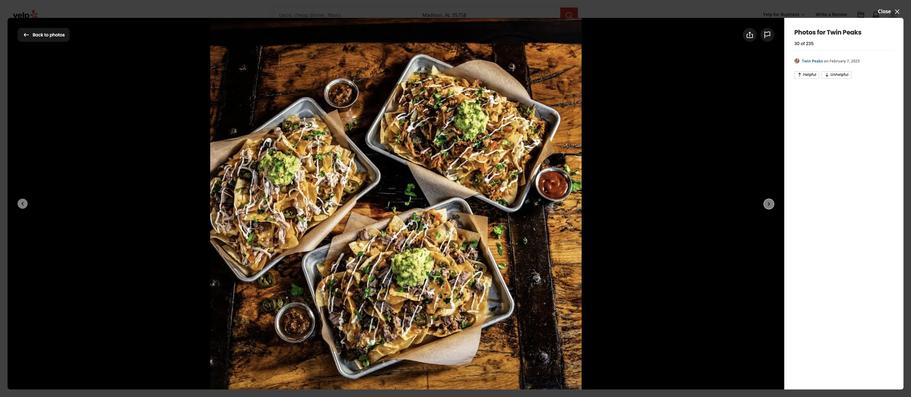 Task type: locate. For each thing, give the bounding box(es) containing it.
more link
[[412, 23, 442, 41]]

an inside button
[[585, 312, 591, 319]]

1 horizontal spatial am
[[332, 155, 340, 162]]

1 horizontal spatial services
[[382, 28, 398, 34]]

1 , from the left
[[353, 144, 354, 151]]

i
[[302, 311, 303, 317], [434, 311, 435, 317]]

add left 24 flag v2 icon
[[754, 31, 764, 38]]

menu inside the try our scratch menu made for mvps!
[[580, 193, 595, 200]]

0 horizontal spatial services
[[335, 28, 352, 34]]

in 2 reviews button right the nj.
[[466, 288, 492, 294]]

0 horizontal spatial i
[[302, 311, 303, 317]]

write right 24 star v2 image
[[291, 191, 304, 198]]

photos down yelp
[[765, 31, 782, 38]]

vegetables...
[[300, 317, 329, 323]]

2 vertical spatial "
[[300, 334, 302, 340]]

see hours link
[[370, 155, 394, 162]]

and inside ), mashed potatoes, and fries (yes i know there was no vegetables...
[[405, 311, 413, 317]]

0 horizontal spatial reviews
[[300, 340, 316, 346]]

" for " she provided us with great service, drinks, appetizers, and food came in a timely manner . "
[[300, 334, 302, 340]]

2 horizontal spatial reviews
[[476, 288, 492, 294]]

trevor h. image
[[276, 334, 295, 352]]

menu left the made in the right of the page
[[580, 193, 595, 200]]

add
[[754, 31, 764, 38], [349, 191, 359, 198]]

american (new) link
[[356, 144, 396, 151]]

2 down salmon
[[337, 317, 340, 323]]

in right came
[[444, 334, 448, 340]]

235 right of on the right of page
[[806, 40, 814, 47]]

2.9
[[335, 131, 342, 137]]

1 horizontal spatial review
[[832, 11, 847, 17]]

add inside add photo link
[[349, 191, 359, 198]]

&
[[304, 382, 309, 390]]

235 right all
[[598, 151, 606, 158]]

1 horizontal spatial in 2 reviews button
[[466, 288, 492, 294]]

see hours
[[373, 156, 391, 161]]

twin down write a review link
[[827, 28, 842, 37]]

0 vertical spatial suggest
[[565, 312, 583, 319]]

search image
[[566, 11, 573, 19]]

24 save outline v2 image
[[426, 191, 433, 198]]

peaks
[[843, 28, 862, 37], [86, 28, 113, 41], [812, 58, 823, 64], [315, 107, 361, 128]]

0 horizontal spatial review
[[276, 272, 299, 281]]

1 vertical spatial 235
[[598, 151, 606, 158]]

american right (new) at the top of the page
[[399, 144, 423, 151]]

home services link
[[317, 23, 366, 41]]

edit
[[592, 312, 601, 319], [491, 382, 501, 389]]

0 horizontal spatial photos
[[50, 32, 65, 38]]

0 horizontal spatial 24 pencil v2 image
[[503, 382, 511, 390]]

3 " from the top
[[300, 334, 302, 340]]

was
[[465, 311, 474, 317]]

in
[[467, 288, 471, 294], [332, 317, 336, 323], [444, 334, 448, 340], [489, 334, 493, 340]]

i inside ), mashed potatoes, and fries (yes i know there was no vegetables...
[[434, 311, 435, 317]]

0 horizontal spatial get
[[526, 276, 535, 283]]

i left ordered
[[302, 311, 303, 317]]

services for auto services
[[382, 28, 398, 34]]

24 chevron down v2 image inside restaurants link
[[304, 27, 312, 35]]

highlights
[[300, 272, 332, 281]]

service,
[[357, 334, 373, 340]]

photos
[[795, 28, 816, 37], [18, 28, 48, 41]]

0 vertical spatial review
[[832, 11, 847, 17]]

outside
[[187, 52, 206, 59]]

write for write a review
[[816, 11, 828, 17]]

twin right to
[[64, 28, 84, 41]]

photos right to
[[50, 32, 65, 38]]

photo of twin peaks - huntsville, al, us. image
[[85, 41, 219, 175], [219, 41, 353, 175], [353, 41, 490, 175], [490, 41, 624, 175], [624, 41, 758, 175]]

menu
[[276, 222, 294, 230]]

0 horizontal spatial am
[[306, 155, 314, 162]]

to
[[44, 32, 49, 38]]

bars
[[342, 144, 353, 151]]

add photo
[[349, 191, 375, 198]]

reviews down the she
[[300, 340, 316, 346]]

1 horizontal spatial add
[[754, 31, 764, 38]]

" down review highlights
[[300, 288, 302, 294]]

i right (yes
[[434, 311, 435, 317]]

edit inside button
[[592, 312, 601, 319]]

region containing "
[[271, 288, 516, 352]]

for inside the try our scratch menu made for mvps!
[[612, 193, 619, 200]]

al
[[599, 283, 605, 290]]

1 vertical spatial edit
[[491, 382, 501, 389]]

for right yelp
[[774, 11, 780, 17]]

1 horizontal spatial 24 pencil v2 image
[[554, 311, 562, 319]]

2 , from the left
[[396, 144, 397, 151]]

24 chevron down v2 image inside more link
[[429, 27, 437, 35]]

0 vertical spatial in 2 reviews button
[[466, 288, 492, 294]]

0 horizontal spatial photos
[[18, 28, 48, 41]]

salmon
[[330, 311, 345, 317]]

in 2 reviews button
[[466, 288, 492, 294], [331, 317, 357, 323]]

0 vertical spatial directions
[[571, 214, 595, 221]]

sports
[[325, 144, 341, 151]]

home
[[322, 28, 334, 34]]

2 horizontal spatial photos
[[765, 31, 782, 38]]

0 horizontal spatial suggest an edit
[[462, 382, 501, 389]]

" down '" i ordered the salmon ( top tier'
[[329, 317, 331, 323]]

" right princeton,
[[464, 288, 466, 294]]

photos inside button
[[50, 32, 65, 38]]

1 horizontal spatial 24 chevron down v2 image
[[353, 27, 361, 35]]

3 24 chevron down v2 image from the left
[[429, 27, 437, 35]]

1 vertical spatial directions
[[536, 276, 562, 283]]

1 horizontal spatial photos for twin peaks
[[795, 28, 862, 37]]

"
[[464, 288, 466, 294], [329, 317, 331, 323], [486, 334, 488, 340]]

0 vertical spatial add
[[754, 31, 764, 38]]

review up search photos text box
[[832, 11, 847, 17]]

0 horizontal spatial an
[[483, 382, 489, 389]]

see left all
[[580, 151, 589, 158]]

with
[[336, 334, 344, 340]]

0 horizontal spatial american
[[356, 144, 380, 151]]

1 vertical spatial an
[[483, 382, 489, 389]]

12:00
[[318, 155, 331, 162]]

photos right all
[[608, 151, 625, 158]]

menu right 'full' on the left bottom
[[360, 241, 375, 248]]

24 chevron down v2 image for home services
[[353, 27, 361, 35]]

on
[[824, 58, 829, 64]]

directions inside get directions 5901 university dr huntsville, al 35806
[[536, 276, 562, 283]]

0 horizontal spatial directions
[[536, 276, 562, 283]]

24 chevron down v2 image right more
[[429, 27, 437, 35]]

(134 reviews) link
[[344, 131, 375, 137]]

get directions link
[[526, 210, 630, 224], [526, 276, 562, 283]]

1 horizontal spatial "
[[464, 288, 466, 294]]

add for add photos
[[754, 31, 764, 38]]

1 horizontal spatial 235
[[806, 40, 814, 47]]

0 horizontal spatial suggest
[[462, 382, 482, 389]]

directions
[[571, 214, 595, 221], [536, 276, 562, 283]]

nj.
[[458, 288, 464, 294]]

next photo image
[[766, 200, 773, 208]]

0 horizontal spatial write
[[291, 191, 304, 198]]

hours
[[310, 382, 329, 390]]

2 " from the top
[[300, 311, 302, 317]]

suggest an edit inside button
[[565, 312, 601, 319]]

the
[[322, 311, 328, 317]]

services left 24 chevron down v2 image
[[382, 28, 398, 34]]

in 2 reviews button for " our server wore a name badge that said haley and she was from princeton, nj. " in 2 reviews
[[466, 288, 492, 294]]

menu element
[[266, 211, 511, 252]]

24 share v2 image
[[746, 31, 754, 39]]

came
[[432, 334, 443, 340]]

0 vertical spatial suggest an edit
[[565, 312, 601, 319]]

1 vertical spatial suggest an edit
[[462, 382, 501, 389]]

" left '4'
[[486, 334, 488, 340]]

edit inside "link"
[[491, 382, 501, 389]]

1 vertical spatial "
[[300, 311, 302, 317]]

twin up 2.9 star rating image
[[276, 107, 312, 128]]

1 i from the left
[[302, 311, 303, 317]]

0 horizontal spatial add
[[349, 191, 359, 198]]

0 vertical spatial an
[[585, 312, 591, 319]]

services
[[335, 28, 352, 34], [382, 28, 398, 34]]

" for " our server wore a name badge that said haley and she was from princeton, nj. " in 2 reviews
[[300, 288, 302, 294]]

get up the 5901
[[526, 276, 535, 283]]

review
[[310, 191, 326, 198]]

get for get directions
[[561, 214, 569, 221]]

try our scratch menu made for mvps!
[[541, 193, 619, 207]]

top
[[347, 311, 354, 317]]

1 horizontal spatial photos
[[795, 28, 816, 37]]

1 vertical spatial and
[[405, 311, 413, 317]]

get directions link down the try our scratch menu made for mvps!
[[526, 210, 630, 224]]

1 horizontal spatial an
[[585, 312, 591, 319]]

write right 16 chevron down v2 image
[[816, 11, 828, 17]]

for right to
[[50, 28, 62, 41]]

more
[[417, 28, 428, 34]]

no
[[476, 311, 482, 317]]

24 chevron down v2 image for restaurants
[[304, 27, 312, 35]]

517-
[[539, 258, 549, 265]]

photos
[[765, 31, 782, 38], [50, 32, 65, 38], [608, 151, 625, 158]]

0 horizontal spatial menu
[[310, 241, 325, 248]]

add right 24 camera v2 icon
[[349, 191, 359, 198]]

1 horizontal spatial get
[[561, 214, 569, 221]]

american (traditional) link
[[399, 144, 455, 151]]

university
[[539, 283, 563, 290]]

in down '" i ordered the salmon ( top tier'
[[332, 317, 336, 323]]

menu for full menu
[[360, 241, 375, 248]]

in 2 reviews button down (
[[331, 317, 357, 323]]

in right the nj.
[[467, 288, 471, 294]]

35806
[[526, 291, 540, 298]]

1 horizontal spatial ,
[[396, 144, 397, 151]]

1 vertical spatial write
[[291, 191, 304, 198]]

suggest inside "link"
[[462, 382, 482, 389]]

1 horizontal spatial menu
[[360, 241, 375, 248]]

review inside the user actions element
[[832, 11, 847, 17]]

0 vertical spatial "
[[300, 288, 302, 294]]

back to photos
[[33, 32, 65, 38]]

1 photo of twin peaks - huntsville, al, us. image from the left
[[85, 41, 219, 175]]

24 star v2 image
[[281, 191, 289, 198]]

2 vertical spatial "
[[486, 334, 488, 340]]

auto
[[371, 28, 381, 34]]

1 vertical spatial get directions link
[[526, 276, 562, 283]]

11:00
[[292, 155, 305, 162]]

get down "scratch"
[[561, 214, 569, 221]]

24 chevron down v2 image
[[304, 27, 312, 35], [353, 27, 361, 35], [429, 27, 437, 35]]

0 horizontal spatial see
[[373, 156, 379, 161]]

yelp for business button
[[761, 9, 809, 20]]

), mashed potatoes, and fries (yes i know there was no vegetables...
[[300, 311, 482, 323]]

in inside in 4 reviews
[[489, 334, 493, 340]]

2 vertical spatial reviews
[[300, 340, 316, 346]]

1 horizontal spatial write
[[816, 11, 828, 17]]

0 vertical spatial get directions link
[[526, 210, 630, 224]]

share
[[398, 191, 413, 198]]

0 horizontal spatial in 2 reviews button
[[331, 317, 357, 323]]

suggest an edit
[[565, 312, 601, 319], [462, 382, 501, 389]]

24 close v2 image
[[894, 8, 901, 15]]

am down sports bars link
[[332, 155, 340, 162]]

for right the made in the right of the page
[[612, 193, 619, 200]]

outside (1)
[[187, 52, 213, 59]]

get directions
[[561, 214, 595, 221]]

get inside get directions 5901 university dr huntsville, al 35806
[[526, 276, 535, 283]]

user actions element
[[759, 8, 908, 46]]

0 horizontal spatial edit
[[491, 382, 501, 389]]

0 vertical spatial 24 pencil v2 image
[[554, 311, 562, 319]]

0 horizontal spatial "
[[329, 317, 331, 323]]

1 horizontal spatial directions
[[571, 214, 595, 221]]

24 chevron down v2 image right restaurants
[[304, 27, 312, 35]]

directions for get directions
[[571, 214, 595, 221]]

0 vertical spatial reviews
[[476, 288, 492, 294]]

1 vertical spatial in 2 reviews button
[[331, 317, 357, 323]]

february
[[830, 58, 846, 64]]

reviews right the nj.
[[476, 288, 492, 294]]

of
[[801, 40, 805, 47]]

american up day)
[[356, 144, 380, 151]]

2 horizontal spatial 24 chevron down v2 image
[[429, 27, 437, 35]]

1 vertical spatial "
[[329, 317, 331, 323]]

2 horizontal spatial menu
[[580, 193, 595, 200]]

1 horizontal spatial edit
[[592, 312, 601, 319]]

0 vertical spatial 235
[[806, 40, 814, 47]]

provided
[[310, 334, 329, 340]]

for inside button
[[774, 11, 780, 17]]

write inside the user actions element
[[816, 11, 828, 17]]

0 horizontal spatial 24 chevron down v2 image
[[304, 27, 312, 35]]

1 vertical spatial 24 pencil v2 image
[[503, 382, 511, 390]]

unhelpful
[[831, 72, 849, 77]]

1 horizontal spatial suggest
[[565, 312, 583, 319]]

helpful
[[804, 72, 817, 77]]

24 chevron down v2 image left auto
[[353, 27, 361, 35]]

0 horizontal spatial ,
[[353, 144, 354, 151]]

menu right website
[[310, 241, 325, 248]]

24 arrow left v2 image
[[23, 31, 30, 39]]

sports bars link
[[325, 144, 353, 151]]

2 right the nj.
[[472, 288, 474, 294]]

1 24 chevron down v2 image from the left
[[304, 27, 312, 35]]

1 get directions link from the top
[[526, 210, 630, 224]]

haley button
[[385, 288, 398, 294]]

0 horizontal spatial 235
[[598, 151, 606, 158]]

and left fries
[[405, 311, 413, 317]]

16 helpful v2 image
[[798, 72, 803, 77]]

review up steven l. image
[[276, 272, 299, 281]]

1 vertical spatial 2
[[337, 317, 340, 323]]

get directions link up university
[[526, 276, 562, 283]]

24 camera v2 image
[[339, 191, 347, 198]]

0 vertical spatial get
[[561, 214, 569, 221]]

1 horizontal spatial 2
[[472, 288, 474, 294]]

fries
[[414, 311, 423, 317]]

top tier button
[[347, 311, 363, 317]]

2 services from the left
[[382, 28, 398, 34]]

16 nothelpful v2 image
[[825, 72, 830, 77]]

16 claim filled v2 image
[[276, 145, 281, 150]]

1 vertical spatial suggest
[[462, 382, 482, 389]]

1 vertical spatial reviews
[[341, 317, 357, 323]]

in left '4'
[[489, 334, 493, 340]]

and left food at the left bottom of page
[[412, 334, 420, 340]]

None search field
[[274, 8, 579, 23]]

0 vertical spatial write
[[816, 11, 828, 17]]

directions down the try our scratch menu made for mvps!
[[571, 214, 595, 221]]

directions up university
[[536, 276, 562, 283]]

0 vertical spatial edit
[[592, 312, 601, 319]]

2 24 chevron down v2 image from the left
[[353, 27, 361, 35]]

auto services link
[[366, 23, 412, 41]]

reviews down top on the left bottom of the page
[[341, 317, 357, 323]]

" right trevor h. image on the bottom left of the page
[[300, 334, 302, 340]]

there
[[451, 311, 464, 317]]

am left -
[[306, 155, 314, 162]]

add inside add photos link
[[754, 31, 764, 38]]

services right home at the left top of the page
[[335, 28, 352, 34]]

get
[[561, 214, 569, 221], [526, 276, 535, 283]]

1 vertical spatial get
[[526, 276, 535, 283]]

1 services from the left
[[335, 28, 352, 34]]

a
[[829, 11, 831, 17], [305, 191, 309, 198], [336, 288, 339, 294], [449, 334, 452, 340]]

Search photos text field
[[791, 28, 894, 41]]

an inside "link"
[[483, 382, 489, 389]]

1 horizontal spatial see
[[580, 151, 589, 158]]

2 i from the left
[[434, 311, 435, 317]]

1 horizontal spatial i
[[434, 311, 435, 317]]

american
[[356, 144, 380, 151], [399, 144, 423, 151]]

region
[[271, 288, 516, 352]]

and left she
[[399, 288, 407, 294]]

location & hours
[[276, 382, 329, 390]]

1 vertical spatial add
[[349, 191, 359, 198]]

2.9 star rating image
[[276, 129, 331, 139]]

see for see hours
[[373, 156, 379, 161]]

1 horizontal spatial american
[[399, 144, 423, 151]]

menu for website menu
[[310, 241, 325, 248]]

24 chevron down v2 image inside home services link
[[353, 27, 361, 35]]

1 " from the top
[[300, 288, 302, 294]]

0 vertical spatial "
[[464, 288, 466, 294]]

claimed
[[283, 144, 302, 151]]

see left hours at top left
[[373, 156, 379, 161]]

24 pencil v2 image
[[554, 311, 562, 319], [503, 382, 511, 390]]

" left ordered
[[300, 311, 302, 317]]

1 horizontal spatial suggest an edit
[[565, 312, 601, 319]]



Task type: describe. For each thing, give the bounding box(es) containing it.
auto services
[[371, 28, 398, 34]]

get for get directions 5901 university dr huntsville, al 35806
[[526, 276, 535, 283]]

(new)
[[381, 144, 396, 151]]

from
[[425, 288, 435, 294]]

2 get directions link from the top
[[526, 276, 562, 283]]

drinks,
[[374, 334, 388, 340]]

2 photo of twin peaks - huntsville, al, us. image from the left
[[219, 41, 353, 175]]

website menu link
[[276, 238, 330, 252]]

potatoes,
[[385, 311, 404, 317]]

directions for get directions 5901 university dr huntsville, al 35806
[[536, 276, 562, 283]]

add photos
[[754, 31, 782, 38]]

24 menu v2 image
[[341, 241, 348, 248]]

us
[[330, 334, 335, 340]]

see for see all 235 photos
[[580, 151, 589, 158]]

region inside 'review highlights' element
[[271, 288, 516, 352]]

2 vertical spatial and
[[412, 334, 420, 340]]

twin peaks
[[276, 107, 361, 128]]

haley
[[385, 288, 398, 294]]

add for add photo
[[349, 191, 359, 198]]

24 add photo v2 image
[[744, 31, 751, 39]]

back to photos button
[[18, 28, 70, 42]]

great
[[346, 334, 356, 340]]

website menu
[[289, 241, 325, 248]]

1 american from the left
[[356, 144, 380, 151]]

full menu
[[351, 241, 375, 248]]

location
[[276, 382, 303, 390]]

close button
[[878, 8, 901, 15]]

suggest an edit inside "link"
[[462, 382, 501, 389]]

all
[[590, 151, 596, 158]]

back
[[33, 32, 43, 38]]

0 vertical spatial and
[[399, 288, 407, 294]]

home services
[[322, 28, 352, 34]]

said
[[376, 288, 384, 294]]

2 american from the left
[[399, 144, 423, 151]]

" for " i ordered the salmon ( top tier
[[300, 311, 302, 317]]

5 photo of twin peaks - huntsville, al, us. image from the left
[[624, 41, 758, 175]]

restaurants
[[278, 28, 303, 34]]

for down write a review link
[[817, 28, 826, 37]]

try
[[541, 193, 549, 200]]

24 share v2 image
[[388, 191, 396, 198]]

projects image
[[858, 11, 865, 19]]

yelp
[[764, 11, 773, 17]]

16 chevron down v2 image
[[801, 12, 806, 17]]

food
[[421, 334, 431, 340]]

1 vertical spatial review
[[276, 272, 299, 281]]

see all 235 photos
[[580, 151, 625, 158]]

suggest an edit button
[[526, 308, 630, 322]]

wore
[[325, 288, 335, 294]]

4
[[494, 334, 497, 340]]

timely manner button
[[453, 334, 485, 340]]

scratch
[[560, 193, 579, 200]]

she
[[302, 334, 309, 340]]

7,
[[847, 58, 851, 64]]

write a review link
[[814, 9, 850, 20]]

tier
[[356, 311, 363, 317]]

4 photo of twin peaks - huntsville, al, us. image from the left
[[490, 41, 624, 175]]

a up search photos text box
[[829, 11, 831, 17]]

1 am from the left
[[306, 155, 314, 162]]

steven l. image
[[276, 288, 295, 307]]

open 11:00 am - 12:00 am (next day)
[[276, 155, 366, 162]]

0 horizontal spatial photos for twin peaks
[[18, 28, 113, 41]]

1 horizontal spatial photos
[[608, 151, 625, 158]]

services for home services
[[335, 28, 352, 34]]

0 vertical spatial 2
[[472, 288, 474, 294]]

our
[[550, 193, 559, 200]]

arion m. image
[[276, 311, 295, 330]]

mashed
[[367, 311, 383, 317]]

(
[[346, 311, 347, 317]]

photo
[[360, 191, 375, 198]]

in 4 reviews button
[[300, 334, 497, 346]]

twinpeaksrestaurant.com link
[[526, 240, 591, 247]]

sports bars , american (new) , american (traditional)
[[325, 144, 455, 151]]

appetizers,
[[389, 334, 411, 340]]

1 horizontal spatial reviews
[[341, 317, 357, 323]]

a right wore
[[336, 288, 339, 294]]

full menu link
[[335, 238, 380, 252]]

write a review
[[291, 191, 326, 198]]

was
[[416, 288, 424, 294]]

helpful button
[[795, 71, 820, 79]]

that
[[366, 288, 375, 294]]

3 photo of twin peaks - huntsville, al, us. image from the left
[[353, 41, 490, 175]]

she
[[408, 288, 415, 294]]

day)
[[356, 155, 366, 162]]

suggest inside button
[[565, 312, 583, 319]]

previous photo image
[[19, 200, 26, 207]]

a left timely
[[449, 334, 452, 340]]

(256)
[[526, 258, 538, 265]]

7306
[[549, 258, 561, 265]]

write for write a review
[[291, 191, 304, 198]]

huntsville,
[[572, 283, 597, 290]]

" in 2 reviews
[[329, 317, 357, 323]]

235 for of
[[806, 40, 814, 47]]

notifications image
[[873, 11, 880, 19]]

in 2 reviews button for " i ordered the salmon ( top tier
[[331, 317, 357, 323]]

" our server wore a name badge that said haley and she was from princeton, nj. " in 2 reviews
[[300, 288, 492, 294]]

24 chevron down v2 image
[[400, 27, 407, 35]]

(1)
[[207, 52, 213, 59]]

website
[[289, 241, 309, 248]]

timely
[[453, 334, 467, 340]]

16 external link v2 image
[[282, 242, 287, 247]]

close
[[878, 8, 891, 15]]

235 for all
[[598, 151, 606, 158]]

full
[[351, 241, 359, 248]]

twin up helpful button
[[802, 58, 811, 64]]

in 4 reviews
[[300, 334, 497, 346]]

0 horizontal spatial 2
[[337, 317, 340, 323]]

),
[[363, 311, 366, 317]]

2 horizontal spatial "
[[486, 334, 488, 340]]

dr
[[565, 283, 570, 290]]

write a review
[[816, 11, 847, 17]]

2023
[[852, 58, 860, 64]]

(traditional)
[[424, 144, 455, 151]]

2 am from the left
[[332, 155, 340, 162]]

24 flag v2 image
[[764, 31, 772, 39]]

badge
[[353, 288, 365, 294]]

twin peaks on february 7, 2023
[[802, 58, 860, 64]]

24 chevron down v2 image for more
[[429, 27, 437, 35]]

-
[[315, 155, 317, 162]]

24 pencil v2 image inside suggest an edit button
[[554, 311, 562, 319]]

business
[[781, 11, 800, 17]]

share button
[[383, 187, 418, 201]]

add photos link
[[738, 28, 788, 42]]

business categories element
[[273, 23, 899, 41]]

mvps!
[[541, 200, 557, 207]]

suggest an edit link
[[462, 382, 511, 390]]

know
[[436, 311, 450, 317]]

reviews inside in 4 reviews
[[300, 340, 316, 346]]

open
[[276, 155, 289, 162]]

add photo link
[[334, 187, 380, 201]]

a left review
[[305, 191, 309, 198]]

5901
[[526, 283, 537, 290]]

review highlights element
[[266, 262, 516, 361]]



Task type: vqa. For each thing, say whether or not it's contained in the screenshot.


